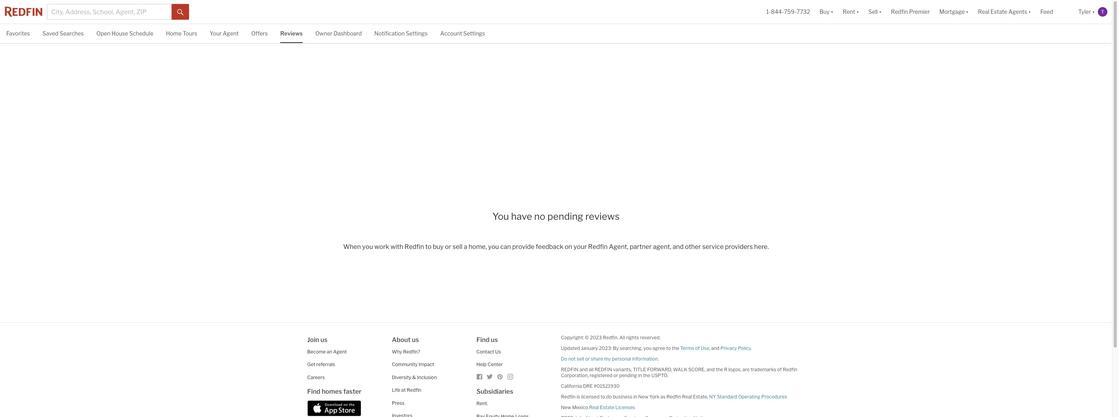 Task type: vqa. For each thing, say whether or not it's contained in the screenshot.
top advertiser
no



Task type: describe. For each thing, give the bounding box(es) containing it.
community
[[392, 362, 418, 368]]

personal
[[612, 356, 632, 362]]

your
[[574, 243, 587, 251]]

0 horizontal spatial new
[[561, 405, 572, 411]]

pending inside redfin and all redfin variants, title forward, walk score, and the r logos, are trademarks of redfin corporation, registered or pending in the uspto.
[[620, 373, 638, 379]]

at
[[402, 388, 406, 393]]

referrals
[[317, 362, 335, 368]]

about
[[392, 336, 411, 344]]

us for find us
[[491, 336, 498, 344]]

redfin left is
[[561, 394, 576, 400]]

account
[[441, 30, 462, 37]]

licenses
[[616, 405, 636, 411]]

with
[[391, 243, 404, 251]]

estate inside dropdown button
[[991, 8, 1008, 15]]

you have no pending reviews
[[493, 211, 620, 222]]

work
[[375, 243, 389, 251]]

owner
[[316, 30, 333, 37]]

why redfin? button
[[392, 349, 420, 355]]

us for join us
[[321, 336, 328, 344]]

score,
[[689, 367, 706, 373]]

1 horizontal spatial sell
[[577, 356, 585, 362]]

mortgage ▾ button
[[935, 0, 974, 24]]

0 horizontal spatial the
[[643, 373, 651, 379]]

▾ for buy ▾
[[831, 8, 834, 15]]

redfin premier button
[[887, 0, 935, 24]]

logos,
[[729, 367, 742, 373]]

1 vertical spatial in
[[634, 394, 638, 400]]

notification
[[375, 30, 405, 37]]

ny standard operating procedures link
[[710, 394, 788, 400]]

1 horizontal spatial the
[[672, 345, 680, 351]]

use
[[701, 345, 710, 351]]

diversity
[[392, 375, 412, 381]]

schedule
[[129, 30, 153, 37]]

reviews link
[[281, 24, 303, 42]]

redfin twitter image
[[487, 374, 493, 380]]

agents
[[1009, 8, 1028, 15]]

service
[[703, 243, 724, 251]]

dashboard
[[334, 30, 362, 37]]

download the redfin app on the apple app store image
[[308, 401, 361, 417]]

account settings
[[441, 30, 485, 37]]

business
[[613, 394, 633, 400]]

favorites
[[6, 30, 30, 37]]

do
[[607, 394, 612, 400]]

procedures
[[762, 394, 788, 400]]

have
[[511, 211, 533, 222]]

r
[[725, 367, 728, 373]]

2023
[[590, 335, 602, 341]]

help center button
[[477, 362, 503, 368]]

policy
[[739, 345, 751, 351]]

settings for account settings
[[464, 30, 485, 37]]

#01521930
[[594, 383, 620, 389]]

redfin inside redfin and all redfin variants, title forward, walk score, and the r logos, are trademarks of redfin corporation, registered or pending in the uspto.
[[783, 367, 798, 373]]

life at redfin button
[[392, 388, 422, 393]]

subsidiaries
[[477, 388, 514, 396]]

terms
[[681, 345, 695, 351]]

saved searches link
[[43, 24, 84, 42]]

rights
[[627, 335, 639, 341]]

and left all
[[580, 367, 588, 373]]

844-
[[772, 8, 785, 15]]

information
[[633, 356, 658, 362]]

premier
[[910, 8, 931, 15]]

can
[[501, 243, 511, 251]]

redfin inside button
[[892, 8, 909, 15]]

real inside dropdown button
[[979, 8, 990, 15]]

reviews
[[281, 30, 303, 37]]

redfin and all redfin variants, title forward, walk score, and the r logos, are trademarks of redfin corporation, registered or pending in the uspto.
[[561, 367, 798, 379]]

other
[[686, 243, 702, 251]]

home tours
[[166, 30, 197, 37]]

do not sell or share my personal information link
[[561, 356, 658, 362]]

corporation,
[[561, 373, 589, 379]]

community impact button
[[392, 362, 434, 368]]

0 horizontal spatial you
[[363, 243, 373, 251]]

settings for notification settings
[[406, 30, 428, 37]]

open
[[96, 30, 110, 37]]

and right score,
[[707, 367, 715, 373]]

all
[[620, 335, 626, 341]]

rent ▾ button
[[839, 0, 864, 24]]

1 vertical spatial real
[[683, 394, 692, 400]]

redfin right the your on the bottom right of page
[[589, 243, 608, 251]]

1-844-759-7732
[[767, 8, 811, 15]]

variants,
[[614, 367, 632, 373]]

share
[[591, 356, 604, 362]]

of inside redfin and all redfin variants, title forward, walk score, and the r logos, are trademarks of redfin corporation, registered or pending in the uspto.
[[778, 367, 782, 373]]

home tours link
[[166, 24, 197, 42]]

tyler ▾
[[1079, 8, 1096, 15]]

operating
[[739, 394, 761, 400]]

get
[[308, 362, 316, 368]]

buy
[[433, 243, 444, 251]]

a
[[464, 243, 468, 251]]

contact
[[477, 349, 495, 355]]

searching,
[[620, 345, 643, 351]]

2 horizontal spatial you
[[644, 345, 652, 351]]

terms of use link
[[681, 345, 710, 351]]

you
[[493, 211, 509, 222]]

house
[[112, 30, 128, 37]]

redfin facebook image
[[477, 374, 483, 380]]

&
[[413, 375, 416, 381]]



Task type: locate. For each thing, give the bounding box(es) containing it.
1 horizontal spatial settings
[[464, 30, 485, 37]]

rent ▾ button
[[843, 0, 860, 24]]

1 vertical spatial sell
[[577, 356, 585, 362]]

redfin left premier
[[892, 8, 909, 15]]

provide
[[513, 243, 535, 251]]

7732
[[797, 8, 811, 15]]

.
[[751, 345, 752, 351], [658, 356, 659, 362]]

2 settings from the left
[[464, 30, 485, 37]]

1 vertical spatial of
[[778, 367, 782, 373]]

1 vertical spatial or
[[586, 356, 590, 362]]

settings right notification
[[406, 30, 428, 37]]

or
[[445, 243, 452, 251], [586, 356, 590, 362], [614, 373, 619, 379]]

sell
[[869, 8, 878, 15]]

agent right your
[[223, 30, 239, 37]]

contact us button
[[477, 349, 501, 355]]

2 horizontal spatial or
[[614, 373, 619, 379]]

you
[[363, 243, 373, 251], [489, 243, 499, 251], [644, 345, 652, 351]]

and right ","
[[712, 345, 720, 351]]

redfin down "my"
[[595, 367, 613, 373]]

0 horizontal spatial pending
[[548, 211, 584, 222]]

▾ right sell
[[880, 8, 882, 15]]

0 vertical spatial find
[[477, 336, 490, 344]]

0 vertical spatial in
[[639, 373, 642, 379]]

real left estate.
[[683, 394, 692, 400]]

2 ▾ from the left
[[857, 8, 860, 15]]

mexico
[[573, 405, 589, 411]]

▾ for tyler ▾
[[1093, 8, 1096, 15]]

saved searches
[[43, 30, 84, 37]]

real right mortgage ▾
[[979, 8, 990, 15]]

redfin right with
[[405, 243, 424, 251]]

to right agree
[[667, 345, 671, 351]]

0 horizontal spatial estate
[[600, 405, 615, 411]]

0 horizontal spatial us
[[321, 336, 328, 344]]

offers
[[251, 30, 268, 37]]

2 horizontal spatial us
[[491, 336, 498, 344]]

2 vertical spatial or
[[614, 373, 619, 379]]

0 horizontal spatial agent
[[223, 30, 239, 37]]

title
[[633, 367, 647, 373]]

help
[[477, 362, 487, 368]]

▾ right tyler
[[1093, 8, 1096, 15]]

estate left agents
[[991, 8, 1008, 15]]

notification settings
[[375, 30, 428, 37]]

get referrals button
[[308, 362, 335, 368]]

0 vertical spatial or
[[445, 243, 452, 251]]

dre
[[584, 383, 593, 389]]

1 horizontal spatial in
[[639, 373, 642, 379]]

1 vertical spatial .
[[658, 356, 659, 362]]

submit search image
[[177, 9, 184, 15]]

press button
[[392, 400, 405, 406]]

redfin.
[[603, 335, 619, 341]]

or left share at the bottom right
[[586, 356, 590, 362]]

©
[[585, 335, 589, 341]]

the left r
[[716, 367, 724, 373]]

owner dashboard link
[[316, 24, 362, 42]]

center
[[488, 362, 503, 368]]

pending right no
[[548, 211, 584, 222]]

▾ right the mortgage
[[967, 8, 969, 15]]

your agent link
[[210, 24, 239, 42]]

redfin pinterest image
[[497, 374, 504, 380]]

▾ right "rent"
[[857, 8, 860, 15]]

buy ▾ button
[[815, 0, 839, 24]]

1 horizontal spatial agent
[[333, 349, 347, 355]]

saved
[[43, 30, 59, 37]]

and
[[673, 243, 684, 251], [712, 345, 720, 351], [580, 367, 588, 373], [707, 367, 715, 373]]

to
[[426, 243, 432, 251], [667, 345, 671, 351], [601, 394, 606, 400]]

estate.
[[693, 394, 709, 400]]

sell left a
[[453, 243, 463, 251]]

▾ for rent ▾
[[857, 8, 860, 15]]

find down the careers
[[308, 388, 321, 396]]

forward,
[[648, 367, 673, 373]]

. down agree
[[658, 356, 659, 362]]

1 horizontal spatial new
[[639, 394, 649, 400]]

settings right account
[[464, 30, 485, 37]]

1 horizontal spatial find
[[477, 336, 490, 344]]

1 settings from the left
[[406, 30, 428, 37]]

trademarks
[[751, 367, 777, 373]]

in inside redfin and all redfin variants, title forward, walk score, and the r logos, are trademarks of redfin corporation, registered or pending in the uspto.
[[639, 373, 642, 379]]

us right join
[[321, 336, 328, 344]]

1 redfin from the left
[[561, 367, 579, 373]]

sell
[[453, 243, 463, 251], [577, 356, 585, 362]]

life
[[392, 388, 401, 393]]

redfin right as in the bottom of the page
[[667, 394, 682, 400]]

diversity & inclusion button
[[392, 375, 437, 381]]

0 vertical spatial new
[[639, 394, 649, 400]]

estate
[[991, 8, 1008, 15], [600, 405, 615, 411]]

0 vertical spatial sell
[[453, 243, 463, 251]]

2 vertical spatial real
[[590, 405, 599, 411]]

find for find us
[[477, 336, 490, 344]]

1 horizontal spatial estate
[[991, 8, 1008, 15]]

to left buy
[[426, 243, 432, 251]]

0 vertical spatial of
[[696, 345, 700, 351]]

you up the information
[[644, 345, 652, 351]]

you left can
[[489, 243, 499, 251]]

1 horizontal spatial redfin
[[595, 367, 613, 373]]

▾ right agents
[[1029, 8, 1032, 15]]

0 vertical spatial estate
[[991, 8, 1008, 15]]

3 ▾ from the left
[[880, 8, 882, 15]]

0 horizontal spatial of
[[696, 345, 700, 351]]

redfin
[[561, 367, 579, 373], [595, 367, 613, 373]]

when you work with redfin to buy or sell a home, you can provide feedback on your redfin agent, partner agent, and other service providers here.
[[344, 243, 769, 251]]

0 horizontal spatial find
[[308, 388, 321, 396]]

1 horizontal spatial us
[[412, 336, 419, 344]]

real estate licenses link
[[590, 405, 636, 411]]

pending down personal
[[620, 373, 638, 379]]

new left the york on the right bottom of page
[[639, 394, 649, 400]]

5 ▾ from the left
[[1029, 8, 1032, 15]]

. right privacy
[[751, 345, 752, 351]]

york
[[650, 394, 660, 400]]

1 vertical spatial find
[[308, 388, 321, 396]]

1-
[[767, 8, 772, 15]]

1 us from the left
[[321, 336, 328, 344]]

in down the information
[[639, 373, 642, 379]]

of right the trademarks
[[778, 367, 782, 373]]

or inside redfin and all redfin variants, title forward, walk score, and the r logos, are trademarks of redfin corporation, registered or pending in the uspto.
[[614, 373, 619, 379]]

in right business
[[634, 394, 638, 400]]

0 vertical spatial pending
[[548, 211, 584, 222]]

0 horizontal spatial .
[[658, 356, 659, 362]]

0 horizontal spatial settings
[[406, 30, 428, 37]]

0 horizontal spatial real
[[590, 405, 599, 411]]

updated january 2023: by searching, you agree to the terms of use , and privacy policy .
[[561, 345, 752, 351]]

user photo image
[[1099, 7, 1108, 17]]

rent.
[[477, 401, 488, 407]]

my
[[605, 356, 611, 362]]

join us
[[308, 336, 328, 344]]

2 redfin from the left
[[595, 367, 613, 373]]

1 horizontal spatial of
[[778, 367, 782, 373]]

▾ right "buy"
[[831, 8, 834, 15]]

estate down do
[[600, 405, 615, 411]]

find up contact at the left bottom of page
[[477, 336, 490, 344]]

favorites link
[[6, 24, 30, 42]]

feed button
[[1037, 0, 1074, 24]]

0 vertical spatial agent
[[223, 30, 239, 37]]

agent right an
[[333, 349, 347, 355]]

careers button
[[308, 375, 325, 381]]

why
[[392, 349, 402, 355]]

City, Address, School, Agent, ZIP search field
[[47, 4, 172, 20]]

the
[[672, 345, 680, 351], [716, 367, 724, 373], [643, 373, 651, 379]]

1 vertical spatial estate
[[600, 405, 615, 411]]

redfin right the at in the left bottom of the page
[[407, 388, 422, 393]]

sell ▾
[[869, 8, 882, 15]]

diversity & inclusion
[[392, 375, 437, 381]]

0 vertical spatial real
[[979, 8, 990, 15]]

0 horizontal spatial to
[[426, 243, 432, 251]]

2 vertical spatial to
[[601, 394, 606, 400]]

sell right 'not'
[[577, 356, 585, 362]]

are
[[743, 367, 750, 373]]

why redfin?
[[392, 349, 420, 355]]

3 us from the left
[[491, 336, 498, 344]]

0 vertical spatial to
[[426, 243, 432, 251]]

0 horizontal spatial in
[[634, 394, 638, 400]]

redfin is licensed to do business in new york as redfin real estate. ny standard operating procedures
[[561, 394, 788, 400]]

6 ▾ from the left
[[1093, 8, 1096, 15]]

find
[[477, 336, 490, 344], [308, 388, 321, 396]]

us
[[496, 349, 501, 355]]

careers
[[308, 375, 325, 381]]

and left other
[[673, 243, 684, 251]]

real down licensed
[[590, 405, 599, 411]]

us up us at the bottom of the page
[[491, 336, 498, 344]]

registered
[[590, 373, 613, 379]]

offers link
[[251, 24, 268, 42]]

▾ for sell ▾
[[880, 8, 882, 15]]

your agent
[[210, 30, 239, 37]]

1 ▾ from the left
[[831, 8, 834, 15]]

new left mexico
[[561, 405, 572, 411]]

home,
[[469, 243, 487, 251]]

us up the redfin?
[[412, 336, 419, 344]]

or up #01521930
[[614, 373, 619, 379]]

about us
[[392, 336, 419, 344]]

contact us
[[477, 349, 501, 355]]

providers
[[726, 243, 753, 251]]

0 horizontal spatial redfin
[[561, 367, 579, 373]]

2 us from the left
[[412, 336, 419, 344]]

life at redfin
[[392, 388, 422, 393]]

by
[[613, 345, 619, 351]]

press
[[392, 400, 405, 406]]

4 ▾ from the left
[[967, 8, 969, 15]]

1 horizontal spatial .
[[751, 345, 752, 351]]

1 vertical spatial new
[[561, 405, 572, 411]]

us for about us
[[412, 336, 419, 344]]

or right buy
[[445, 243, 452, 251]]

sell ▾ button
[[869, 0, 882, 24]]

1 horizontal spatial pending
[[620, 373, 638, 379]]

1 vertical spatial agent
[[333, 349, 347, 355]]

1 horizontal spatial to
[[601, 394, 606, 400]]

us
[[321, 336, 328, 344], [412, 336, 419, 344], [491, 336, 498, 344]]

0 horizontal spatial or
[[445, 243, 452, 251]]

mortgage ▾ button
[[940, 0, 969, 24]]

of left use
[[696, 345, 700, 351]]

2 horizontal spatial to
[[667, 345, 671, 351]]

rent ▾
[[843, 8, 860, 15]]

become an agent
[[308, 349, 347, 355]]

1 vertical spatial to
[[667, 345, 671, 351]]

redfin instagram image
[[508, 374, 514, 380]]

licensed
[[582, 394, 600, 400]]

0 horizontal spatial sell
[[453, 243, 463, 251]]

you left work
[[363, 243, 373, 251]]

1 horizontal spatial you
[[489, 243, 499, 251]]

1 horizontal spatial real
[[683, 394, 692, 400]]

▾
[[831, 8, 834, 15], [857, 8, 860, 15], [880, 8, 882, 15], [967, 8, 969, 15], [1029, 8, 1032, 15], [1093, 8, 1096, 15]]

to left do
[[601, 394, 606, 400]]

2 horizontal spatial real
[[979, 8, 990, 15]]

the left terms at the right bottom of page
[[672, 345, 680, 351]]

an
[[327, 349, 332, 355]]

▾ for mortgage ▾
[[967, 8, 969, 15]]

community impact
[[392, 362, 434, 368]]

buy
[[820, 8, 830, 15]]

find for find homes faster
[[308, 388, 321, 396]]

mortgage ▾
[[940, 8, 969, 15]]

redfin right the trademarks
[[783, 367, 798, 373]]

0 vertical spatial .
[[751, 345, 752, 351]]

1 vertical spatial pending
[[620, 373, 638, 379]]

2 horizontal spatial the
[[716, 367, 724, 373]]

redfin down 'not'
[[561, 367, 579, 373]]

the left uspto.
[[643, 373, 651, 379]]

1 horizontal spatial or
[[586, 356, 590, 362]]

in
[[639, 373, 642, 379], [634, 394, 638, 400]]

updated
[[561, 345, 580, 351]]

inclusion
[[417, 375, 437, 381]]



